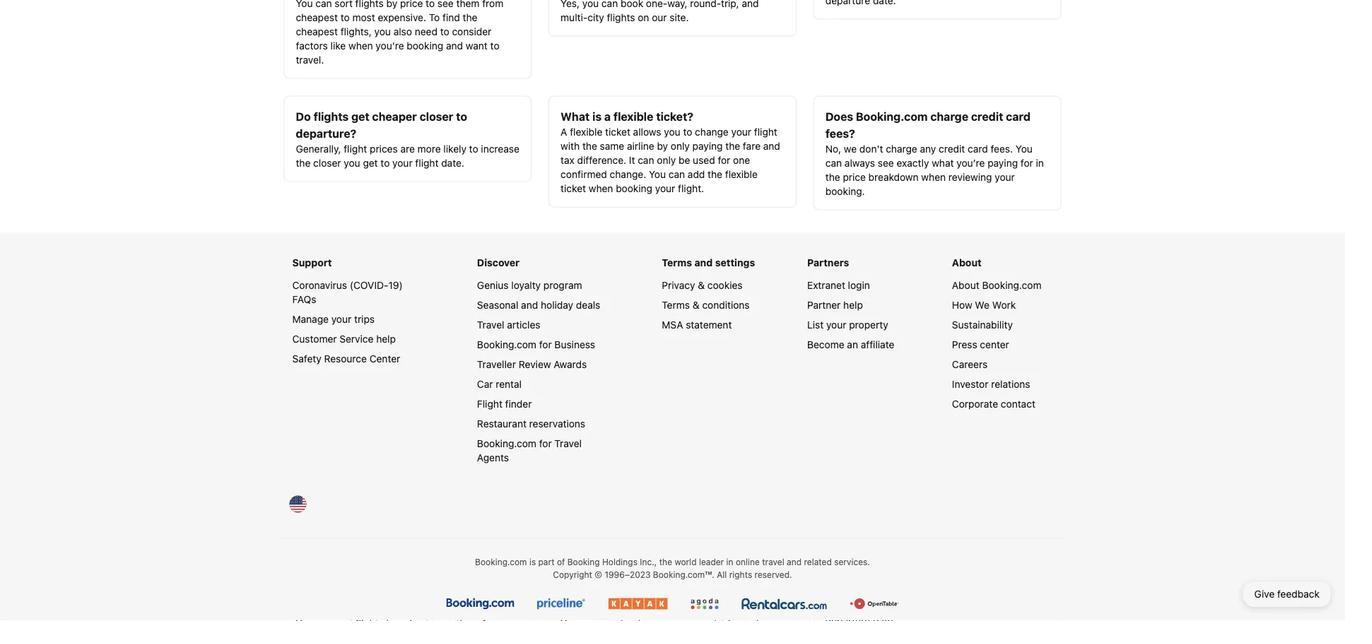 Task type: locate. For each thing, give the bounding box(es) containing it.
0 horizontal spatial travel
[[477, 319, 504, 331]]

how
[[952, 299, 973, 311]]

the inside booking.com is part of booking holdings inc., the world leader in online travel and related services. copyright © 1996–2023 booking.com™. all rights reserved.
[[659, 558, 672, 568]]

0 horizontal spatial price
[[400, 0, 423, 9]]

0 vertical spatial travel
[[477, 319, 504, 331]]

your down are
[[392, 157, 413, 169]]

is inside what is a flexible ticket? a flexible ticket allows you to change your flight with the same airline by only paying the fare and tax difference. it can only be used for one confirmed change. you can add the flexible ticket when booking your flight.
[[592, 110, 602, 123]]

don't
[[860, 143, 883, 155]]

0 vertical spatial help
[[844, 299, 863, 311]]

2 terms from the top
[[662, 299, 690, 311]]

terms
[[662, 257, 692, 269], [662, 299, 690, 311]]

seasonal
[[477, 299, 519, 311]]

flight down more
[[415, 157, 439, 169]]

0 vertical spatial you
[[296, 0, 313, 9]]

flights up departure?
[[314, 110, 349, 123]]

flexible down one
[[725, 169, 758, 180]]

the down the them
[[463, 12, 478, 23]]

the inside do flights get cheaper closer to departure? generally, flight prices are more likely to increase the closer you get to your flight date.
[[296, 157, 311, 169]]

confirmed
[[561, 169, 607, 180]]

0 horizontal spatial ticket
[[561, 183, 586, 194]]

booking down need
[[407, 40, 443, 52]]

about up how
[[952, 280, 980, 291]]

charge up any in the top right of the page
[[931, 110, 969, 123]]

agoda image
[[690, 599, 719, 610], [690, 599, 719, 610]]

property
[[849, 319, 888, 331]]

0 vertical spatial credit
[[971, 110, 1004, 123]]

is inside booking.com is part of booking holdings inc., the world leader in online travel and related services. copyright © 1996–2023 booking.com™. all rights reserved.
[[529, 558, 536, 568]]

& for privacy
[[698, 280, 705, 291]]

charge up the exactly
[[886, 143, 918, 155]]

booking.com up the agents
[[477, 438, 537, 450]]

discover
[[477, 257, 520, 269]]

same
[[600, 140, 624, 152]]

1 vertical spatial see
[[878, 157, 894, 169]]

1 vertical spatial travel
[[555, 438, 582, 450]]

for down reservations
[[539, 438, 552, 450]]

can inside you can sort flights by price to see them from cheapest to most expensive. to find the cheapest flights, you also need to consider factors like when you're booking and want to travel.
[[316, 0, 332, 9]]

& up the msa statement
[[693, 299, 700, 311]]

credit up what
[[939, 143, 965, 155]]

flights down book
[[607, 12, 635, 23]]

investor relations link
[[952, 379, 1031, 390]]

sustainability link
[[952, 319, 1013, 331]]

0 horizontal spatial closer
[[313, 157, 341, 169]]

1 vertical spatial you
[[1016, 143, 1033, 155]]

card up fees.
[[1006, 110, 1031, 123]]

when inside what is a flexible ticket? a flexible ticket allows you to change your flight with the same airline by only paying the fare and tax difference. it can only be used for one confirmed change. you can add the flexible ticket when booking your flight.
[[589, 183, 613, 194]]

0 vertical spatial get
[[351, 110, 370, 123]]

0 vertical spatial terms
[[662, 257, 692, 269]]

paying
[[693, 140, 723, 152], [988, 157, 1018, 169]]

terms down privacy
[[662, 299, 690, 311]]

1 vertical spatial charge
[[886, 143, 918, 155]]

investor
[[952, 379, 989, 390]]

1 vertical spatial paying
[[988, 157, 1018, 169]]

you
[[296, 0, 313, 9], [1016, 143, 1033, 155], [649, 169, 666, 180]]

to
[[429, 12, 440, 23]]

holiday
[[541, 299, 573, 311]]

you down departure?
[[344, 157, 360, 169]]

flights
[[355, 0, 384, 9], [607, 12, 635, 23], [314, 110, 349, 123]]

2 vertical spatial flights
[[314, 110, 349, 123]]

1 horizontal spatial card
[[1006, 110, 1031, 123]]

travel inside booking.com for travel agents
[[555, 438, 582, 450]]

1 vertical spatial flights
[[607, 12, 635, 23]]

you right change.
[[649, 169, 666, 180]]

1 horizontal spatial flights
[[355, 0, 384, 9]]

1 horizontal spatial flexible
[[614, 110, 654, 123]]

with
[[561, 140, 580, 152]]

paying inside what is a flexible ticket? a flexible ticket allows you to change your flight with the same airline by only paying the fare and tax difference. it can only be used for one confirmed change. you can add the flexible ticket when booking your flight.
[[693, 140, 723, 152]]

see up the breakdown
[[878, 157, 894, 169]]

the
[[463, 12, 478, 23], [583, 140, 597, 152], [726, 140, 740, 152], [296, 157, 311, 169], [708, 169, 723, 180], [826, 171, 840, 183], [659, 558, 672, 568]]

about booking.com link
[[952, 280, 1042, 291]]

0 horizontal spatial when
[[349, 40, 373, 52]]

coronavirus
[[292, 280, 347, 291]]

1 vertical spatial booking
[[616, 183, 653, 194]]

booking.com for part
[[475, 558, 527, 568]]

1 vertical spatial credit
[[939, 143, 965, 155]]

you inside you can sort flights by price to see them from cheapest to most expensive. to find the cheapest flights, you also need to consider factors like when you're booking and want to travel.
[[374, 26, 391, 37]]

closer down generally,
[[313, 157, 341, 169]]

and right travel
[[787, 558, 802, 568]]

car rental
[[477, 379, 522, 390]]

booking.com for travel agents link
[[477, 438, 582, 464]]

& up terms & conditions link
[[698, 280, 705, 291]]

only left be
[[657, 154, 676, 166]]

feedback
[[1278, 589, 1320, 600]]

the up booking.
[[826, 171, 840, 183]]

and right trip,
[[742, 0, 759, 9]]

when inside does booking.com charge credit card fees? no, we don't charge any credit card fees. you can always see exactly what you're paying for in the price breakdown when reviewing your booking.
[[922, 171, 946, 183]]

booking.com up don't
[[856, 110, 928, 123]]

price inside does booking.com charge credit card fees? no, we don't charge any credit card fees. you can always see exactly what you're paying for in the price breakdown when reviewing your booking.
[[843, 171, 866, 183]]

see up find
[[438, 0, 454, 9]]

exactly
[[897, 157, 929, 169]]

your left flight.
[[655, 183, 675, 194]]

coronavirus (covid-19) faqs link
[[292, 280, 403, 305]]

2 vertical spatial you
[[649, 169, 666, 180]]

in inside does booking.com charge credit card fees? no, we don't charge any credit card fees. you can always see exactly what you're paying for in the price breakdown when reviewing your booking.
[[1036, 157, 1044, 169]]

2 vertical spatial flight
[[415, 157, 439, 169]]

for
[[718, 154, 731, 166], [1021, 157, 1033, 169], [539, 339, 552, 351], [539, 438, 552, 450]]

manage your trips link
[[292, 314, 375, 325]]

privacy & cookies
[[662, 280, 743, 291]]

you
[[582, 0, 599, 9], [374, 26, 391, 37], [664, 126, 681, 138], [344, 157, 360, 169]]

1 horizontal spatial you
[[649, 169, 666, 180]]

0 horizontal spatial by
[[386, 0, 397, 9]]

booking.com for travel
[[477, 438, 537, 450]]

0 horizontal spatial see
[[438, 0, 454, 9]]

to right want on the left of the page
[[490, 40, 500, 52]]

1 horizontal spatial by
[[657, 140, 668, 152]]

1 horizontal spatial help
[[844, 299, 863, 311]]

paying up used
[[693, 140, 723, 152]]

online
[[736, 558, 760, 568]]

you left sort
[[296, 0, 313, 9]]

booking down change.
[[616, 183, 653, 194]]

get left "cheaper"
[[351, 110, 370, 123]]

center
[[370, 353, 400, 365]]

to
[[426, 0, 435, 9], [341, 12, 350, 23], [440, 26, 449, 37], [490, 40, 500, 52], [456, 110, 467, 123], [683, 126, 692, 138], [469, 143, 478, 155], [381, 157, 390, 169]]

1 vertical spatial about
[[952, 280, 980, 291]]

1 about from the top
[[952, 257, 982, 269]]

flight finder link
[[477, 398, 532, 410]]

cheapest
[[296, 12, 338, 23], [296, 26, 338, 37]]

1 vertical spatial flight
[[344, 143, 367, 155]]

about booking.com
[[952, 280, 1042, 291]]

you up 'city'
[[582, 0, 599, 9]]

you down ticket?
[[664, 126, 681, 138]]

when down confirmed
[[589, 183, 613, 194]]

for right you're
[[1021, 157, 1033, 169]]

0 horizontal spatial in
[[726, 558, 734, 568]]

0 vertical spatial paying
[[693, 140, 723, 152]]

booking.com left "part"
[[475, 558, 527, 568]]

about up about booking.com
[[952, 257, 982, 269]]

more
[[418, 143, 441, 155]]

become an affiliate link
[[807, 339, 895, 351]]

credit
[[971, 110, 1004, 123], [939, 143, 965, 155]]

0 horizontal spatial booking
[[407, 40, 443, 52]]

priceline.com image
[[537, 599, 586, 610], [537, 599, 586, 610]]

flexible down what
[[570, 126, 603, 138]]

1 vertical spatial by
[[657, 140, 668, 152]]

0 vertical spatial &
[[698, 280, 705, 291]]

2 horizontal spatial you
[[1016, 143, 1033, 155]]

the up one
[[726, 140, 740, 152]]

terms up privacy
[[662, 257, 692, 269]]

and left want on the left of the page
[[446, 40, 463, 52]]

price up expensive. in the left of the page
[[400, 0, 423, 9]]

sustainability
[[952, 319, 1013, 331]]

&
[[698, 280, 705, 291], [693, 299, 700, 311]]

date.
[[441, 157, 464, 169]]

only up be
[[671, 140, 690, 152]]

the down generally,
[[296, 157, 311, 169]]

0 vertical spatial flight
[[754, 126, 778, 138]]

terms for terms & conditions
[[662, 299, 690, 311]]

can left sort
[[316, 0, 332, 9]]

flight left the prices
[[344, 143, 367, 155]]

flexible up allows
[[614, 110, 654, 123]]

2 about from the top
[[952, 280, 980, 291]]

to inside what is a flexible ticket? a flexible ticket allows you to change your flight with the same airline by only paying the fare and tax difference. it can only be used for one confirmed change. you can add the flexible ticket when booking your flight.
[[683, 126, 692, 138]]

trip,
[[721, 0, 739, 9]]

1 vertical spatial only
[[657, 154, 676, 166]]

you inside what is a flexible ticket? a flexible ticket allows you to change your flight with the same airline by only paying the fare and tax difference. it can only be used for one confirmed change. you can add the flexible ticket when booking your flight.
[[664, 126, 681, 138]]

booking
[[407, 40, 443, 52], [616, 183, 653, 194]]

0 vertical spatial by
[[386, 0, 397, 9]]

any
[[920, 143, 936, 155]]

1 horizontal spatial when
[[589, 183, 613, 194]]

in right you're
[[1036, 157, 1044, 169]]

corporate contact link
[[952, 398, 1036, 410]]

flight inside what is a flexible ticket? a flexible ticket allows you to change your flight with the same airline by only paying the fare and tax difference. it can only be used for one confirmed change. you can add the flexible ticket when booking your flight.
[[754, 126, 778, 138]]

get
[[351, 110, 370, 123], [363, 157, 378, 169]]

can up 'city'
[[602, 0, 618, 9]]

flights inside do flights get cheaper closer to departure? generally, flight prices are more likely to increase the closer you get to your flight date.
[[314, 110, 349, 123]]

what
[[561, 110, 590, 123]]

privacy
[[662, 280, 695, 291]]

1 horizontal spatial in
[[1036, 157, 1044, 169]]

card up you're
[[968, 143, 988, 155]]

and inside you can sort flights by price to see them from cheapest to most expensive. to find the cheapest flights, you also need to consider factors like when you're booking and want to travel.
[[446, 40, 463, 52]]

and inside booking.com is part of booking holdings inc., the world leader in online travel and related services. copyright © 1996–2023 booking.com™. all rights reserved.
[[787, 558, 802, 568]]

0 horizontal spatial flight
[[344, 143, 367, 155]]

for inside does booking.com charge credit card fees? no, we don't charge any credit card fees. you can always see exactly what you're paying for in the price breakdown when reviewing your booking.
[[1021, 157, 1033, 169]]

see inside does booking.com charge credit card fees? no, we don't charge any credit card fees. you can always see exactly what you're paying for in the price breakdown when reviewing your booking.
[[878, 157, 894, 169]]

flight up fare
[[754, 126, 778, 138]]

your inside do flights get cheaper closer to departure? generally, flight prices are more likely to increase the closer you get to your flight date.
[[392, 157, 413, 169]]

your up fare
[[731, 126, 752, 138]]

0 vertical spatial card
[[1006, 110, 1031, 123]]

0 vertical spatial about
[[952, 257, 982, 269]]

0 horizontal spatial is
[[529, 558, 536, 568]]

by down allows
[[657, 140, 668, 152]]

travel down reservations
[[555, 438, 582, 450]]

copyright
[[553, 571, 592, 580]]

0 horizontal spatial help
[[376, 333, 396, 345]]

can down no,
[[826, 157, 842, 169]]

and right fare
[[763, 140, 780, 152]]

you inside do flights get cheaper closer to departure? generally, flight prices are more likely to increase the closer you get to your flight date.
[[344, 157, 360, 169]]

part
[[538, 558, 555, 568]]

help up list your property
[[844, 299, 863, 311]]

by up expensive. in the left of the page
[[386, 0, 397, 9]]

1 horizontal spatial is
[[592, 110, 602, 123]]

0 vertical spatial flights
[[355, 0, 384, 9]]

1 horizontal spatial booking
[[616, 183, 653, 194]]

about
[[952, 257, 982, 269], [952, 280, 980, 291]]

terms & conditions link
[[662, 299, 750, 311]]

paying down fees.
[[988, 157, 1018, 169]]

traveller review awards
[[477, 359, 587, 370]]

booking.com for business link
[[477, 339, 595, 351]]

0 horizontal spatial paying
[[693, 140, 723, 152]]

by inside you can sort flights by price to see them from cheapest to most expensive. to find the cheapest flights, you also need to consider factors like when you're booking and want to travel.
[[386, 0, 397, 9]]

what
[[932, 157, 954, 169]]

0 horizontal spatial flights
[[314, 110, 349, 123]]

ticket down confirmed
[[561, 183, 586, 194]]

rentalcars image
[[742, 599, 827, 610], [742, 599, 827, 610]]

2 horizontal spatial flight
[[754, 126, 778, 138]]

genius
[[477, 280, 509, 291]]

the right inc.,
[[659, 558, 672, 568]]

2 horizontal spatial flights
[[607, 12, 635, 23]]

like
[[331, 40, 346, 52]]

also
[[394, 26, 412, 37]]

inc.,
[[640, 558, 657, 568]]

can right "it"
[[638, 154, 654, 166]]

2 horizontal spatial flexible
[[725, 169, 758, 180]]

in up all
[[726, 558, 734, 568]]

flights up most
[[355, 0, 384, 9]]

when down flights, at the left top of page
[[349, 40, 373, 52]]

help up center
[[376, 333, 396, 345]]

1 horizontal spatial closer
[[420, 110, 453, 123]]

business
[[555, 339, 595, 351]]

booking.com for business
[[477, 339, 537, 351]]

1 horizontal spatial ticket
[[605, 126, 631, 138]]

price down always
[[843, 171, 866, 183]]

center
[[980, 339, 1009, 351]]

0 vertical spatial ticket
[[605, 126, 631, 138]]

credit up fees.
[[971, 110, 1004, 123]]

booking.com image
[[446, 599, 514, 610], [446, 599, 514, 610]]

is left a
[[592, 110, 602, 123]]

booking.com down travel articles
[[477, 339, 537, 351]]

careers link
[[952, 359, 988, 370]]

0 vertical spatial closer
[[420, 110, 453, 123]]

factors
[[296, 40, 328, 52]]

card
[[1006, 110, 1031, 123], [968, 143, 988, 155]]

for left one
[[718, 154, 731, 166]]

you inside yes, you can book one-way, round-trip, and multi-city flights on our site.
[[582, 0, 599, 9]]

1 horizontal spatial price
[[843, 171, 866, 183]]

1 horizontal spatial see
[[878, 157, 894, 169]]

you right fees.
[[1016, 143, 1033, 155]]

corporate
[[952, 398, 998, 410]]

0 horizontal spatial flexible
[[570, 126, 603, 138]]

get down the prices
[[363, 157, 378, 169]]

an
[[847, 339, 858, 351]]

1 vertical spatial terms
[[662, 299, 690, 311]]

1 vertical spatial &
[[693, 299, 700, 311]]

1 terms from the top
[[662, 257, 692, 269]]

ticket up same
[[605, 126, 631, 138]]

1 vertical spatial cheapest
[[296, 26, 338, 37]]

booking.com inside booking.com is part of booking holdings inc., the world leader in online travel and related services. copyright © 1996–2023 booking.com™. all rights reserved.
[[475, 558, 527, 568]]

1 horizontal spatial charge
[[931, 110, 969, 123]]

to up to
[[426, 0, 435, 9]]

2 horizontal spatial when
[[922, 171, 946, 183]]

1 vertical spatial is
[[529, 558, 536, 568]]

0 vertical spatial cheapest
[[296, 12, 338, 23]]

1 vertical spatial help
[[376, 333, 396, 345]]

booking.com inside booking.com for travel agents
[[477, 438, 537, 450]]

0 vertical spatial is
[[592, 110, 602, 123]]

kayak image
[[608, 599, 668, 610], [608, 599, 668, 610]]

1 vertical spatial price
[[843, 171, 866, 183]]

awards
[[554, 359, 587, 370]]

1 vertical spatial in
[[726, 558, 734, 568]]

you inside you can sort flights by price to see them from cheapest to most expensive. to find the cheapest flights, you also need to consider factors like when you're booking and want to travel.
[[296, 0, 313, 9]]

flights inside you can sort flights by price to see them from cheapest to most expensive. to find the cheapest flights, you also need to consider factors like when you're booking and want to travel.
[[355, 0, 384, 9]]

you up you're
[[374, 26, 391, 37]]

is left "part"
[[529, 558, 536, 568]]

seasonal and holiday deals
[[477, 299, 600, 311]]

is for booking.com
[[529, 558, 536, 568]]

loyalty
[[511, 280, 541, 291]]

travel down the seasonal
[[477, 319, 504, 331]]

is for what
[[592, 110, 602, 123]]

when down what
[[922, 171, 946, 183]]

become
[[807, 339, 845, 351]]

0 horizontal spatial you
[[296, 0, 313, 9]]

closer up more
[[420, 110, 453, 123]]

1 horizontal spatial travel
[[555, 438, 582, 450]]

list your property link
[[807, 319, 888, 331]]

booking.
[[826, 186, 865, 197]]

multi-
[[561, 12, 588, 23]]

to up likely
[[456, 110, 467, 123]]

1 vertical spatial ticket
[[561, 183, 586, 194]]

flight finder
[[477, 398, 532, 410]]

0 vertical spatial in
[[1036, 157, 1044, 169]]

opentable image
[[850, 599, 899, 610], [850, 599, 899, 610]]

privacy & cookies link
[[662, 280, 743, 291]]

1 vertical spatial card
[[968, 143, 988, 155]]

your down fees.
[[995, 171, 1015, 183]]

relations
[[991, 379, 1031, 390]]

0 horizontal spatial card
[[968, 143, 988, 155]]

to down ticket?
[[683, 126, 692, 138]]

0 horizontal spatial charge
[[886, 143, 918, 155]]

1 horizontal spatial paying
[[988, 157, 1018, 169]]

0 vertical spatial price
[[400, 0, 423, 9]]

1 vertical spatial get
[[363, 157, 378, 169]]

0 vertical spatial booking
[[407, 40, 443, 52]]

to right likely
[[469, 143, 478, 155]]

(covid-
[[350, 280, 389, 291]]

0 vertical spatial see
[[438, 0, 454, 9]]

related
[[804, 558, 832, 568]]



Task type: vqa. For each thing, say whether or not it's contained in the screenshot.
up inside the Confirmation is immediate. If your plans change, you can cancel for free up to 24 hours before your scheduled pickup time
no



Task type: describe. For each thing, give the bounding box(es) containing it.
change.
[[610, 169, 646, 180]]

site.
[[670, 12, 689, 23]]

booking.com inside does booking.com charge credit card fees? no, we don't charge any credit card fees. you can always see exactly what you're paying for in the price breakdown when reviewing your booking.
[[856, 110, 928, 123]]

and inside what is a flexible ticket? a flexible ticket allows you to change your flight with the same airline by only paying the fare and tax difference. it can only be used for one confirmed change. you can add the flexible ticket when booking your flight.
[[763, 140, 780, 152]]

breakdown
[[869, 171, 919, 183]]

reserved.
[[755, 571, 792, 580]]

booking.com up work
[[982, 280, 1042, 291]]

msa statement link
[[662, 319, 732, 331]]

you inside what is a flexible ticket? a flexible ticket allows you to change your flight with the same airline by only paying the fare and tax difference. it can only be used for one confirmed change. you can add the flexible ticket when booking your flight.
[[649, 169, 666, 180]]

price inside you can sort flights by price to see them from cheapest to most expensive. to find the cheapest flights, you also need to consider factors like when you're booking and want to travel.
[[400, 0, 423, 9]]

for up review
[[539, 339, 552, 351]]

your up the customer service help
[[331, 314, 352, 325]]

to down sort
[[341, 12, 350, 23]]

extranet login link
[[807, 280, 870, 291]]

be
[[679, 154, 690, 166]]

about for about
[[952, 257, 982, 269]]

we
[[844, 143, 857, 155]]

booking.com for travel agents
[[477, 438, 582, 464]]

can down be
[[669, 169, 685, 180]]

restaurant reservations
[[477, 418, 585, 430]]

reservations
[[529, 418, 585, 430]]

service
[[340, 333, 374, 345]]

and up privacy & cookies link
[[695, 257, 713, 269]]

of
[[557, 558, 565, 568]]

fees?
[[826, 127, 855, 140]]

give feedback button
[[1243, 582, 1331, 607]]

2 cheapest from the top
[[296, 26, 338, 37]]

difference.
[[577, 154, 627, 166]]

to down find
[[440, 26, 449, 37]]

1 horizontal spatial flight
[[415, 157, 439, 169]]

the down used
[[708, 169, 723, 180]]

ticket?
[[656, 110, 694, 123]]

msa
[[662, 319, 683, 331]]

affiliate
[[861, 339, 895, 351]]

can inside does booking.com charge credit card fees? no, we don't charge any credit card fees. you can always see exactly what you're paying for in the price breakdown when reviewing your booking.
[[826, 157, 842, 169]]

yes, you can book one-way, round-trip, and multi-city flights on our site.
[[561, 0, 759, 23]]

can inside yes, you can book one-way, round-trip, and multi-city flights on our site.
[[602, 0, 618, 9]]

booking
[[568, 558, 600, 568]]

for inside what is a flexible ticket? a flexible ticket allows you to change your flight with the same airline by only paying the fare and tax difference. it can only be used for one confirmed change. you can add the flexible ticket when booking your flight.
[[718, 154, 731, 166]]

expensive.
[[378, 12, 426, 23]]

travel articles
[[477, 319, 541, 331]]

19)
[[389, 280, 403, 291]]

paying inside does booking.com charge credit card fees? no, we don't charge any credit card fees. you can always see exactly what you're paying for in the price breakdown when reviewing your booking.
[[988, 157, 1018, 169]]

about for about booking.com
[[952, 280, 980, 291]]

increase
[[481, 143, 520, 155]]

trips
[[354, 314, 375, 325]]

book
[[621, 0, 643, 9]]

traveller review awards link
[[477, 359, 587, 370]]

departure?
[[296, 127, 357, 140]]

program
[[544, 280, 582, 291]]

the up difference.
[[583, 140, 597, 152]]

it
[[629, 154, 635, 166]]

genius loyalty program link
[[477, 280, 582, 291]]

terms and settings
[[662, 257, 755, 269]]

by inside what is a flexible ticket? a flexible ticket allows you to change your flight with the same airline by only paying the fare and tax difference. it can only be used for one confirmed change. you can add the flexible ticket when booking your flight.
[[657, 140, 668, 152]]

articles
[[507, 319, 541, 331]]

generally,
[[296, 143, 341, 155]]

restaurant reservations link
[[477, 418, 585, 430]]

terms & conditions
[[662, 299, 750, 311]]

agents
[[477, 452, 509, 464]]

restaurant
[[477, 418, 527, 430]]

statement
[[686, 319, 732, 331]]

do
[[296, 110, 311, 123]]

booking inside what is a flexible ticket? a flexible ticket allows you to change your flight with the same airline by only paying the fare and tax difference. it can only be used for one confirmed change. you can add the flexible ticket when booking your flight.
[[616, 183, 653, 194]]

and down genius loyalty program at the left
[[521, 299, 538, 311]]

©
[[595, 571, 602, 580]]

to down the prices
[[381, 157, 390, 169]]

1 horizontal spatial credit
[[971, 110, 1004, 123]]

does booking.com charge credit card fees? no, we don't charge any credit card fees. you can always see exactly what you're paying for in the price breakdown when reviewing your booking.
[[826, 110, 1044, 197]]

do flights get cheaper closer to departure? generally, flight prices are more likely to increase the closer you get to your flight date.
[[296, 110, 520, 169]]

2 vertical spatial flexible
[[725, 169, 758, 180]]

one-
[[646, 0, 668, 9]]

booking.com is part of booking holdings inc., the world leader in online travel and related services. copyright © 1996–2023 booking.com™. all rights reserved.
[[475, 558, 870, 580]]

0 vertical spatial flexible
[[614, 110, 654, 123]]

when inside you can sort flights by price to see them from cheapest to most expensive. to find the cheapest flights, you also need to consider factors like when you're booking and want to travel.
[[349, 40, 373, 52]]

round-
[[690, 0, 721, 9]]

1 cheapest from the top
[[296, 12, 338, 23]]

yes,
[[561, 0, 580, 9]]

manage
[[292, 314, 329, 325]]

see inside you can sort flights by price to see them from cheapest to most expensive. to find the cheapest flights, you also need to consider factors like when you're booking and want to travel.
[[438, 0, 454, 9]]

most
[[352, 12, 375, 23]]

one
[[733, 154, 750, 166]]

the inside you can sort flights by price to see them from cheapest to most expensive. to find the cheapest flights, you also need to consider factors like when you're booking and want to travel.
[[463, 12, 478, 23]]

holdings
[[602, 558, 638, 568]]

1 vertical spatial flexible
[[570, 126, 603, 138]]

likely
[[444, 143, 467, 155]]

0 vertical spatial charge
[[931, 110, 969, 123]]

your inside does booking.com charge credit card fees? no, we don't charge any credit card fees. you can always see exactly what you're paying for in the price breakdown when reviewing your booking.
[[995, 171, 1015, 183]]

and inside yes, you can book one-way, round-trip, and multi-city flights on our site.
[[742, 0, 759, 9]]

terms for terms and settings
[[662, 257, 692, 269]]

customer service help link
[[292, 333, 396, 345]]

resource
[[324, 353, 367, 365]]

sort
[[335, 0, 353, 9]]

find
[[443, 12, 460, 23]]

list
[[807, 319, 824, 331]]

0 horizontal spatial credit
[[939, 143, 965, 155]]

you inside does booking.com charge credit card fees? no, we don't charge any credit card fees. you can always see exactly what you're paying for in the price breakdown when reviewing your booking.
[[1016, 143, 1033, 155]]

0 vertical spatial only
[[671, 140, 690, 152]]

& for terms
[[693, 299, 700, 311]]

flights inside yes, you can book one-way, round-trip, and multi-city flights on our site.
[[607, 12, 635, 23]]

press center link
[[952, 339, 1009, 351]]

add
[[688, 169, 705, 180]]

want
[[466, 40, 488, 52]]

always
[[845, 157, 875, 169]]

press
[[952, 339, 978, 351]]

you're
[[957, 157, 985, 169]]

flight
[[477, 398, 503, 410]]

how we work
[[952, 299, 1016, 311]]

does
[[826, 110, 853, 123]]

consider
[[452, 26, 492, 37]]

need
[[415, 26, 438, 37]]

work
[[992, 299, 1016, 311]]

safety resource center
[[292, 353, 400, 365]]

booking inside you can sort flights by price to see them from cheapest to most expensive. to find the cheapest flights, you also need to consider factors like when you're booking and want to travel.
[[407, 40, 443, 52]]

the inside does booking.com charge credit card fees? no, we don't charge any credit card fees. you can always see exactly what you're paying for in the price breakdown when reviewing your booking.
[[826, 171, 840, 183]]

give
[[1255, 589, 1275, 600]]

partner help
[[807, 299, 863, 311]]

1 vertical spatial closer
[[313, 157, 341, 169]]

conditions
[[702, 299, 750, 311]]

a
[[561, 126, 567, 138]]

finder
[[505, 398, 532, 410]]

for inside booking.com for travel agents
[[539, 438, 552, 450]]

corporate contact
[[952, 398, 1036, 410]]

support
[[292, 257, 332, 269]]

travel.
[[296, 54, 324, 66]]

your down partner help
[[826, 319, 847, 331]]

in inside booking.com is part of booking holdings inc., the world leader in online travel and related services. copyright © 1996–2023 booking.com™. all rights reserved.
[[726, 558, 734, 568]]



